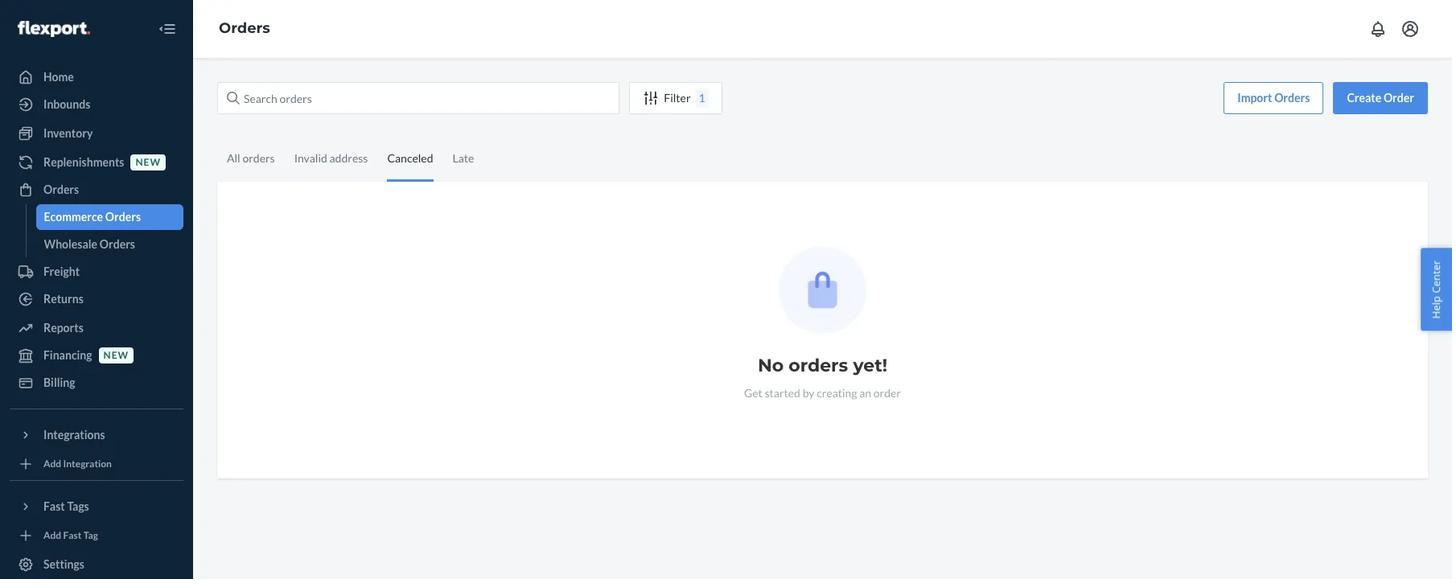 Task type: vqa. For each thing, say whether or not it's contained in the screenshot.
Home link in the left top of the page
yes



Task type: locate. For each thing, give the bounding box(es) containing it.
orders
[[243, 151, 275, 165], [789, 355, 849, 377]]

creating
[[817, 386, 858, 400]]

returns
[[43, 292, 84, 306]]

orders right import
[[1275, 91, 1311, 105]]

orders link up search icon
[[219, 19, 270, 37]]

no
[[758, 355, 784, 377]]

1 horizontal spatial orders link
[[219, 19, 270, 37]]

reports
[[43, 321, 84, 335]]

flexport logo image
[[18, 21, 90, 37]]

0 vertical spatial orders
[[243, 151, 275, 165]]

0 horizontal spatial orders link
[[10, 177, 184, 203]]

all
[[227, 151, 240, 165]]

orders down ecommerce orders link
[[100, 237, 135, 251]]

wholesale orders link
[[36, 232, 184, 258]]

1 add from the top
[[43, 458, 61, 470]]

billing link
[[10, 370, 184, 396]]

replenishments
[[43, 155, 124, 169]]

tag
[[83, 530, 98, 542]]

add integration link
[[10, 455, 184, 474]]

0 vertical spatial add
[[43, 458, 61, 470]]

1 horizontal spatial orders
[[789, 355, 849, 377]]

orders link
[[219, 19, 270, 37], [10, 177, 184, 203]]

import orders button
[[1224, 82, 1324, 114]]

0 vertical spatial fast
[[43, 500, 65, 514]]

wholesale orders
[[44, 237, 135, 251]]

orders up wholesale orders link
[[105, 210, 141, 224]]

by
[[803, 386, 815, 400]]

fast
[[43, 500, 65, 514], [63, 530, 82, 542]]

1 vertical spatial new
[[103, 350, 129, 362]]

1 vertical spatial fast
[[63, 530, 82, 542]]

address
[[330, 151, 368, 165]]

create order link
[[1334, 82, 1429, 114]]

0 horizontal spatial new
[[103, 350, 129, 362]]

new down inventory link
[[136, 156, 161, 169]]

add fast tag
[[43, 530, 98, 542]]

orders right all
[[243, 151, 275, 165]]

financing
[[43, 349, 92, 362]]

late
[[453, 151, 474, 165]]

1 vertical spatial add
[[43, 530, 61, 542]]

tags
[[67, 500, 89, 514]]

help center button
[[1422, 248, 1453, 331]]

fast left tag
[[63, 530, 82, 542]]

inventory link
[[10, 121, 184, 146]]

1 horizontal spatial new
[[136, 156, 161, 169]]

fast left tags at left
[[43, 500, 65, 514]]

inbounds link
[[10, 92, 184, 118]]

add
[[43, 458, 61, 470], [43, 530, 61, 542]]

orders up get started by creating an order
[[789, 355, 849, 377]]

search image
[[227, 92, 240, 105]]

canceled
[[387, 151, 433, 165]]

import
[[1238, 91, 1273, 105]]

2 add from the top
[[43, 530, 61, 542]]

new down reports link
[[103, 350, 129, 362]]

create order
[[1348, 91, 1415, 105]]

orders inside 'button'
[[1275, 91, 1311, 105]]

add up settings
[[43, 530, 61, 542]]

invalid address
[[294, 151, 368, 165]]

0 horizontal spatial orders
[[243, 151, 275, 165]]

integration
[[63, 458, 112, 470]]

orders link up "ecommerce orders"
[[10, 177, 184, 203]]

0 vertical spatial orders link
[[219, 19, 270, 37]]

new
[[136, 156, 161, 169], [103, 350, 129, 362]]

orders
[[219, 19, 270, 37], [1275, 91, 1311, 105], [43, 183, 79, 196], [105, 210, 141, 224], [100, 237, 135, 251]]

integrations button
[[10, 423, 184, 448]]

1 vertical spatial orders
[[789, 355, 849, 377]]

0 vertical spatial new
[[136, 156, 161, 169]]

add for add fast tag
[[43, 530, 61, 542]]

ecommerce orders link
[[36, 204, 184, 230]]

freight link
[[10, 259, 184, 285]]

add left integration in the bottom of the page
[[43, 458, 61, 470]]



Task type: describe. For each thing, give the bounding box(es) containing it.
center
[[1430, 261, 1444, 293]]

wholesale
[[44, 237, 97, 251]]

returns link
[[10, 287, 184, 312]]

get started by creating an order
[[744, 386, 901, 400]]

integrations
[[43, 428, 105, 442]]

1
[[699, 91, 706, 105]]

orders for all
[[243, 151, 275, 165]]

fast inside dropdown button
[[43, 500, 65, 514]]

open notifications image
[[1369, 19, 1388, 39]]

orders for no
[[789, 355, 849, 377]]

orders for import orders
[[1275, 91, 1311, 105]]

all orders
[[227, 151, 275, 165]]

orders for ecommerce orders
[[105, 210, 141, 224]]

get
[[744, 386, 763, 400]]

settings link
[[10, 552, 184, 578]]

close navigation image
[[158, 19, 177, 39]]

open account menu image
[[1401, 19, 1421, 39]]

an
[[860, 386, 872, 400]]

filter 1
[[664, 91, 706, 105]]

add for add integration
[[43, 458, 61, 470]]

home link
[[10, 64, 184, 90]]

settings
[[43, 558, 84, 571]]

order
[[1384, 91, 1415, 105]]

add integration
[[43, 458, 112, 470]]

create
[[1348, 91, 1382, 105]]

empty list image
[[779, 246, 867, 334]]

import orders
[[1238, 91, 1311, 105]]

Search orders text field
[[217, 82, 620, 114]]

help
[[1430, 296, 1444, 319]]

invalid
[[294, 151, 327, 165]]

new for financing
[[103, 350, 129, 362]]

ecommerce orders
[[44, 210, 141, 224]]

orders up ecommerce
[[43, 183, 79, 196]]

inventory
[[43, 126, 93, 140]]

yet!
[[854, 355, 888, 377]]

inbounds
[[43, 97, 90, 111]]

filter
[[664, 91, 691, 105]]

fast tags
[[43, 500, 89, 514]]

billing
[[43, 376, 75, 390]]

1 vertical spatial orders link
[[10, 177, 184, 203]]

new for replenishments
[[136, 156, 161, 169]]

reports link
[[10, 316, 184, 341]]

order
[[874, 386, 901, 400]]

orders for wholesale orders
[[100, 237, 135, 251]]

help center
[[1430, 261, 1444, 319]]

add fast tag link
[[10, 526, 184, 546]]

freight
[[43, 265, 80, 278]]

no orders yet!
[[758, 355, 888, 377]]

orders up search icon
[[219, 19, 270, 37]]

ecommerce
[[44, 210, 103, 224]]

home
[[43, 70, 74, 84]]

started
[[765, 386, 801, 400]]

fast tags button
[[10, 494, 184, 520]]



